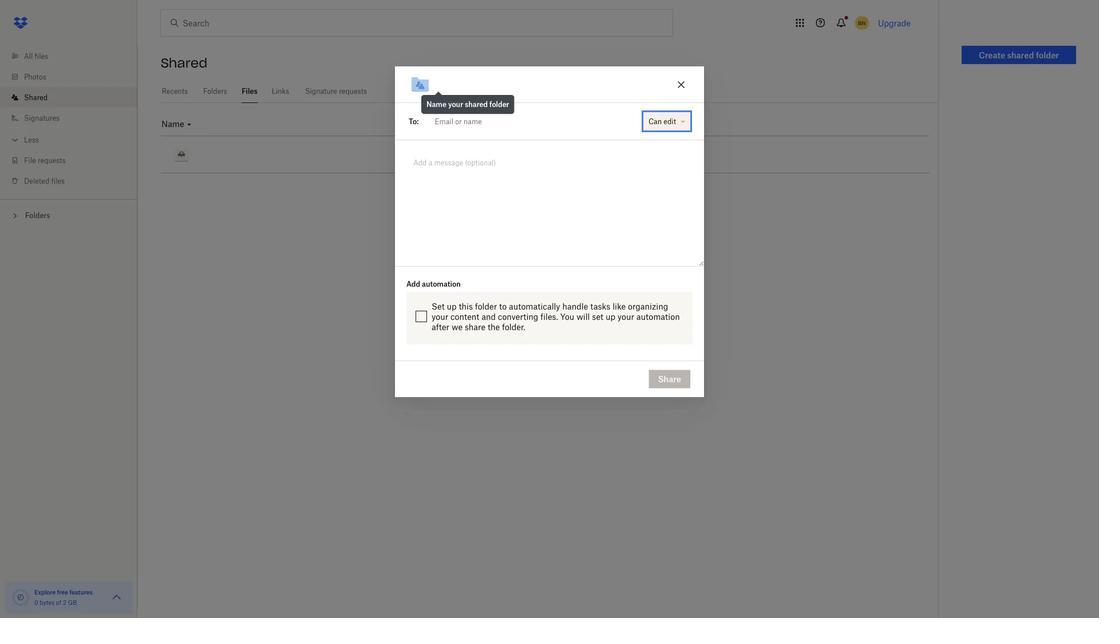 Task type: vqa. For each thing, say whether or not it's contained in the screenshot.
Folders inside button
yes



Task type: locate. For each thing, give the bounding box(es) containing it.
0 horizontal spatial folders
[[25, 211, 50, 220]]

less
[[24, 135, 39, 144]]

shared down photos
[[24, 93, 48, 102]]

0 vertical spatial folder
[[1036, 50, 1059, 60]]

tasks
[[590, 301, 611, 311]]

tab list containing recents
[[161, 80, 939, 103]]

0 vertical spatial files
[[35, 52, 48, 60]]

1 vertical spatial folder
[[490, 100, 509, 109]]

shared inside button
[[1008, 50, 1034, 60]]

automation
[[422, 280, 461, 288], [637, 312, 680, 322]]

features
[[70, 589, 93, 596]]

shared
[[1008, 50, 1034, 60], [465, 100, 488, 109]]

files.
[[541, 312, 558, 322]]

0 horizontal spatial files
[[35, 52, 48, 60]]

name
[[427, 100, 447, 109]]

gb
[[68, 599, 77, 606]]

0 horizontal spatial automation
[[422, 280, 461, 288]]

up
[[447, 301, 457, 311], [606, 312, 616, 322]]

explore
[[34, 589, 56, 596]]

dropbox image
[[9, 11, 32, 34]]

requests right signature
[[339, 87, 367, 96]]

your up the after
[[432, 312, 448, 322]]

0 horizontal spatial shared
[[465, 100, 488, 109]]

1 horizontal spatial shared
[[161, 55, 208, 71]]

1 vertical spatial automation
[[637, 312, 680, 322]]

folders inside 'button'
[[25, 211, 50, 220]]

1 horizontal spatial automation
[[637, 312, 680, 322]]

requests
[[339, 87, 367, 96], [38, 156, 66, 165]]

file requests
[[24, 156, 66, 165]]

like
[[613, 301, 626, 311]]

links link
[[271, 80, 290, 101]]

folder up contact name 'field'
[[490, 100, 509, 109]]

automation up 'set'
[[422, 280, 461, 288]]

1 vertical spatial requests
[[38, 156, 66, 165]]

create shared folder
[[979, 50, 1059, 60]]

list
[[0, 39, 137, 199]]

folders down deleted
[[25, 211, 50, 220]]

share
[[658, 375, 681, 384]]

free
[[57, 589, 68, 596]]

folder inside set up this folder to automatically handle tasks like organizing your content and converting files. you will set up your automation after we share the folder.
[[475, 301, 497, 311]]

0 vertical spatial requests
[[339, 87, 367, 96]]

0 vertical spatial shared
[[1008, 50, 1034, 60]]

files right deleted
[[51, 177, 65, 185]]

shared right name
[[465, 100, 488, 109]]

shared right create
[[1008, 50, 1034, 60]]

1 vertical spatial files
[[51, 177, 65, 185]]

folder for set up this folder to automatically handle tasks like organizing your content and converting files. you will set up your automation after we share the folder.
[[475, 301, 497, 311]]

1 horizontal spatial shared
[[1008, 50, 1034, 60]]

1 vertical spatial shared
[[465, 100, 488, 109]]

your right name
[[448, 100, 463, 109]]

folder.
[[502, 322, 525, 332]]

folders left files
[[203, 87, 227, 96]]

you
[[561, 312, 575, 322]]

create
[[979, 50, 1006, 60]]

2 vertical spatial folder
[[475, 301, 497, 311]]

signatures
[[24, 114, 60, 122]]

folder
[[1036, 50, 1059, 60], [490, 100, 509, 109], [475, 301, 497, 311]]

signature requests link
[[303, 80, 369, 101]]

shared up recents link
[[161, 55, 208, 71]]

none field inside sharing modal "dialog"
[[419, 110, 641, 133]]

1 horizontal spatial requests
[[339, 87, 367, 96]]

to:
[[409, 117, 419, 126]]

1 vertical spatial folders
[[25, 211, 50, 220]]

automation down organizing
[[637, 312, 680, 322]]

your
[[448, 100, 463, 109], [432, 312, 448, 322], [618, 312, 634, 322]]

folder right create
[[1036, 50, 1059, 60]]

1 vertical spatial up
[[606, 312, 616, 322]]

up right set
[[606, 312, 616, 322]]

links
[[272, 87, 289, 96]]

1 horizontal spatial up
[[606, 312, 616, 322]]

of
[[56, 599, 61, 606]]

shared
[[161, 55, 208, 71], [24, 93, 48, 102]]

recents link
[[161, 80, 189, 101]]

files link
[[242, 80, 258, 101]]

name your shared folder
[[427, 100, 509, 109]]

photos link
[[9, 66, 137, 87]]

1 vertical spatial shared
[[24, 93, 48, 102]]

0 vertical spatial folders
[[203, 87, 227, 96]]

up right 'set'
[[447, 301, 457, 311]]

1 horizontal spatial folders
[[203, 87, 227, 96]]

0
[[34, 599, 38, 606]]

files inside 'link'
[[35, 52, 48, 60]]

set
[[592, 312, 604, 322]]

will
[[577, 312, 590, 322]]

file requests link
[[9, 150, 137, 171]]

0 horizontal spatial requests
[[38, 156, 66, 165]]

0 vertical spatial up
[[447, 301, 457, 311]]

the
[[488, 322, 500, 332]]

tab list
[[161, 80, 939, 103]]

0 horizontal spatial shared
[[24, 93, 48, 102]]

files right all
[[35, 52, 48, 60]]

explore free features 0 bytes of 2 gb
[[34, 589, 93, 606]]

0 vertical spatial automation
[[422, 280, 461, 288]]

recents
[[162, 87, 188, 96]]

signature requests
[[305, 87, 367, 96]]

folder up 'and'
[[475, 301, 497, 311]]

files
[[35, 52, 48, 60], [51, 177, 65, 185]]

create shared folder button
[[962, 46, 1077, 64]]

photos
[[24, 72, 46, 81]]

handle
[[563, 301, 588, 311]]

after
[[432, 322, 450, 332]]

list containing all files
[[0, 39, 137, 199]]

shared inside the shared link
[[24, 93, 48, 102]]

None field
[[419, 110, 641, 133]]

folders
[[203, 87, 227, 96], [25, 211, 50, 220]]

requests right file
[[38, 156, 66, 165]]

shared list item
[[0, 87, 137, 108]]

and
[[482, 312, 496, 322]]

organizing
[[628, 301, 668, 311]]

deleted
[[24, 177, 49, 185]]

1 horizontal spatial files
[[51, 177, 65, 185]]

requests for file requests
[[38, 156, 66, 165]]

file
[[24, 156, 36, 165]]



Task type: describe. For each thing, give the bounding box(es) containing it.
we
[[452, 322, 463, 332]]

2
[[63, 599, 66, 606]]

upgrade
[[878, 18, 911, 28]]

requests for signature requests
[[339, 87, 367, 96]]

files for deleted files
[[51, 177, 65, 185]]

Contact name field
[[430, 112, 638, 131]]

can edit
[[649, 117, 676, 126]]

all files
[[24, 52, 48, 60]]

sharing modal dialog
[[395, 66, 704, 489]]

to
[[499, 301, 507, 311]]

all
[[24, 52, 33, 60]]

share button
[[649, 370, 691, 389]]

folders button
[[0, 207, 137, 224]]

converting
[[498, 312, 538, 322]]

Add a message (optional) text field
[[409, 154, 691, 180]]

can edit button
[[644, 112, 691, 131]]

shared link
[[9, 87, 137, 108]]

less image
[[9, 134, 21, 146]]

set up this folder to automatically handle tasks like organizing your content and converting files. you will set up your automation after we share the folder.
[[432, 301, 680, 332]]

all files link
[[9, 46, 137, 66]]

folder for name your shared folder
[[490, 100, 509, 109]]

automation inside set up this folder to automatically handle tasks like organizing your content and converting files. you will set up your automation after we share the folder.
[[637, 312, 680, 322]]

files
[[242, 87, 258, 96]]

your down like
[[618, 312, 634, 322]]

bytes
[[40, 599, 54, 606]]

folders link
[[203, 80, 228, 101]]

add automation
[[407, 280, 461, 288]]

files for all files
[[35, 52, 48, 60]]

deleted files link
[[9, 171, 137, 191]]

add
[[407, 280, 420, 288]]

content
[[451, 312, 480, 322]]

can
[[649, 117, 662, 126]]

automatically
[[509, 301, 560, 311]]

set
[[432, 301, 445, 311]]

this
[[459, 301, 473, 311]]

share
[[465, 322, 486, 332]]

shared inside sharing modal "dialog"
[[465, 100, 488, 109]]

deleted files
[[24, 177, 65, 185]]

edit
[[664, 117, 676, 126]]

upgrade link
[[878, 18, 911, 28]]

0 vertical spatial shared
[[161, 55, 208, 71]]

folder inside button
[[1036, 50, 1059, 60]]

0 horizontal spatial up
[[447, 301, 457, 311]]

signature
[[305, 87, 337, 96]]

quota usage element
[[11, 589, 30, 607]]

signatures link
[[9, 108, 137, 128]]



